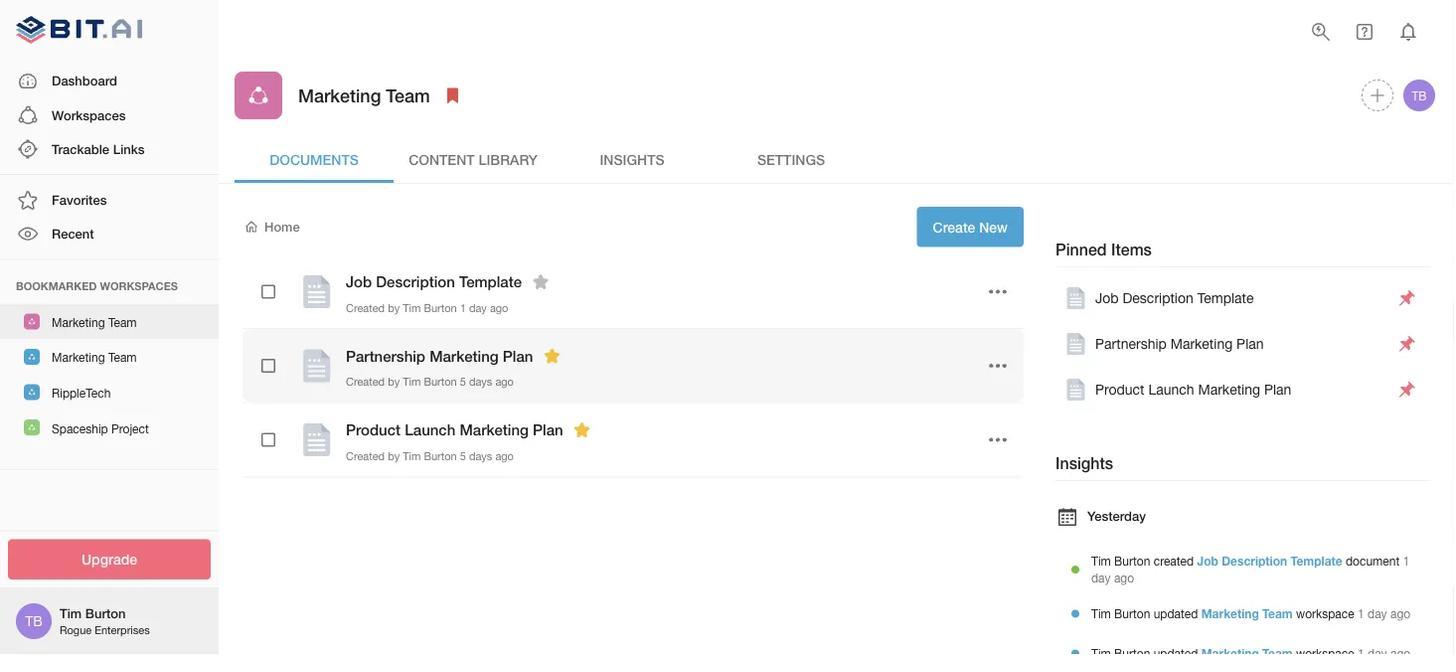 Task type: describe. For each thing, give the bounding box(es) containing it.
1 day ago
[[1091, 554, 1410, 584]]

favorites
[[52, 192, 107, 207]]

yesterday
[[1087, 508, 1146, 523]]

documents link
[[235, 135, 394, 183]]

rippletech button
[[0, 374, 219, 410]]

create
[[933, 219, 975, 235]]

upgrade button
[[8, 539, 211, 580]]

project
[[111, 421, 149, 435]]

0 horizontal spatial job description template
[[346, 273, 522, 291]]

marketing team for second marketing team button from the bottom
[[52, 315, 137, 329]]

1 horizontal spatial partnership marketing plan
[[1095, 336, 1264, 352]]

spaceship project button
[[0, 410, 219, 445]]

0 horizontal spatial job
[[346, 273, 372, 291]]

spaceship
[[52, 421, 108, 435]]

2 horizontal spatial description
[[1222, 554, 1287, 568]]

documents
[[270, 151, 359, 167]]

1 vertical spatial product
[[346, 421, 401, 439]]

launch inside "product launch marketing plan" link
[[1148, 381, 1194, 398]]

settings link
[[712, 135, 871, 183]]

items
[[1111, 240, 1152, 259]]

1 inside 1 day ago
[[1403, 554, 1410, 568]]

0 horizontal spatial description
[[376, 273, 455, 291]]

marketing team link
[[1201, 607, 1293, 620]]

tab list containing documents
[[235, 135, 1438, 183]]

2 horizontal spatial template
[[1291, 554, 1343, 568]]

created by tim burton 5 days ago for launch
[[346, 449, 514, 462]]

2 marketing team button from the top
[[0, 339, 219, 374]]

content library link
[[394, 135, 553, 183]]

favorite image
[[529, 270, 553, 294]]

burton inside tim burton rogue enterprises
[[85, 606, 126, 621]]

pinned
[[1056, 240, 1107, 259]]

1 vertical spatial insights
[[1056, 454, 1113, 473]]

create new button
[[917, 207, 1024, 247]]

1 horizontal spatial job
[[1095, 290, 1119, 306]]

days for plan
[[469, 375, 492, 388]]

by for partnership
[[388, 375, 400, 388]]

tim burton updated marketing team workspace 1 day ago
[[1091, 607, 1411, 620]]

trackable links
[[52, 141, 145, 157]]

tim burton rogue enterprises
[[60, 606, 150, 637]]

1 vertical spatial product launch marketing plan
[[346, 421, 563, 439]]

created for partnership
[[346, 375, 385, 388]]

tim inside tim burton rogue enterprises
[[60, 606, 82, 621]]

remove favorite image for product launch marketing plan
[[570, 418, 594, 442]]

partnership marketing plan link
[[1064, 332, 1393, 356]]

job description template inside job description template link
[[1095, 290, 1254, 306]]

remove bookmark image
[[441, 83, 465, 107]]

content library
[[409, 151, 538, 167]]

workspaces
[[52, 107, 126, 123]]

1 horizontal spatial product
[[1095, 381, 1145, 398]]

created
[[1154, 554, 1194, 568]]

0 vertical spatial job description template link
[[1064, 286, 1393, 310]]

product launch marketing plan link
[[1064, 378, 1393, 402]]

tim burton created job description template document
[[1091, 554, 1400, 568]]

spaceship project
[[52, 421, 149, 435]]

1 marketing team button from the top
[[0, 304, 219, 339]]

links
[[113, 141, 145, 157]]

1 horizontal spatial partnership
[[1095, 336, 1167, 352]]

created for product
[[346, 449, 385, 462]]

home link
[[243, 218, 300, 236]]

document
[[1346, 554, 1400, 568]]

0 horizontal spatial 1
[[460, 301, 466, 314]]

workspace
[[1296, 607, 1355, 620]]

dashboard button
[[0, 64, 219, 98]]

team up rippletech button
[[108, 351, 137, 364]]

content
[[409, 151, 475, 167]]



Task type: locate. For each thing, give the bounding box(es) containing it.
trackable
[[52, 141, 109, 157]]

day inside 1 day ago
[[1091, 570, 1111, 584]]

1 by from the top
[[388, 301, 400, 314]]

new
[[979, 219, 1008, 235]]

job description template link up partnership marketing plan link
[[1064, 286, 1393, 310]]

days for marketing
[[469, 449, 492, 462]]

marketing
[[298, 84, 381, 106], [52, 315, 105, 329], [1171, 336, 1233, 352], [430, 347, 499, 365], [52, 351, 105, 364], [1198, 381, 1260, 398], [460, 421, 529, 439], [1201, 607, 1259, 620]]

library
[[479, 151, 538, 167]]

partnership down items
[[1095, 336, 1167, 352]]

0 horizontal spatial partnership
[[346, 347, 425, 365]]

bookmarked workspaces
[[16, 279, 178, 292]]

0 vertical spatial days
[[469, 375, 492, 388]]

product launch marketing plan
[[1095, 381, 1292, 398], [346, 421, 563, 439]]

team left remove bookmark icon
[[386, 84, 430, 106]]

job down pinned items
[[1095, 290, 1119, 306]]

dashboard
[[52, 73, 117, 89]]

recent button
[[0, 217, 219, 251]]

1 vertical spatial created by tim burton 5 days ago
[[346, 449, 514, 462]]

team down the workspaces
[[108, 315, 137, 329]]

1 vertical spatial day
[[1091, 570, 1111, 584]]

0 vertical spatial product
[[1095, 381, 1145, 398]]

0 vertical spatial remove favorite image
[[540, 344, 564, 368]]

2 days from the top
[[469, 449, 492, 462]]

description down items
[[1123, 290, 1194, 306]]

partnership
[[1095, 336, 1167, 352], [346, 347, 425, 365]]

ago for template
[[490, 301, 508, 314]]

partnership down created by tim burton 1 day ago on the top of the page
[[346, 347, 425, 365]]

1 horizontal spatial job description template
[[1095, 290, 1254, 306]]

launch
[[1148, 381, 1194, 398], [405, 421, 456, 439]]

1 horizontal spatial description
[[1123, 290, 1194, 306]]

1 vertical spatial remove favorite image
[[570, 418, 594, 442]]

workspaces button
[[0, 98, 219, 132]]

1 horizontal spatial template
[[1197, 290, 1254, 306]]

ago inside 1 day ago
[[1114, 570, 1134, 584]]

partnership marketing plan up "product launch marketing plan" link in the right bottom of the page
[[1095, 336, 1264, 352]]

1 vertical spatial launch
[[405, 421, 456, 439]]

1 horizontal spatial day
[[1091, 570, 1111, 584]]

1 vertical spatial job description template link
[[1197, 554, 1343, 568]]

0 vertical spatial created
[[346, 301, 385, 314]]

1 vertical spatial created
[[346, 375, 385, 388]]

0 horizontal spatial product launch marketing plan
[[346, 421, 563, 439]]

recent
[[52, 226, 94, 241]]

0 vertical spatial insights
[[600, 151, 665, 167]]

rogue
[[60, 624, 92, 637]]

by
[[388, 301, 400, 314], [388, 375, 400, 388], [388, 449, 400, 462]]

marketing team for 1st marketing team button from the bottom of the page
[[52, 351, 137, 364]]

tb inside button
[[1412, 88, 1427, 102]]

rippletech
[[52, 386, 111, 400]]

remove favorite image for partnership marketing plan
[[540, 344, 564, 368]]

1 horizontal spatial remove favorite image
[[570, 418, 594, 442]]

job description template up created by tim burton 1 day ago on the top of the page
[[346, 273, 522, 291]]

2 vertical spatial by
[[388, 449, 400, 462]]

remove favorite image
[[540, 344, 564, 368], [570, 418, 594, 442]]

0 vertical spatial tb
[[1412, 88, 1427, 102]]

job description template
[[346, 273, 522, 291], [1095, 290, 1254, 306]]

template
[[459, 273, 522, 291], [1197, 290, 1254, 306], [1291, 554, 1343, 568]]

pinned items
[[1056, 240, 1152, 259]]

ago
[[490, 301, 508, 314], [495, 375, 514, 388], [495, 449, 514, 462], [1114, 570, 1134, 584], [1391, 607, 1411, 620]]

2 vertical spatial created
[[346, 449, 385, 462]]

job description template link up tim burton updated marketing team workspace 1 day ago
[[1197, 554, 1343, 568]]

1
[[460, 301, 466, 314], [1403, 554, 1410, 568], [1358, 607, 1364, 620]]

2 vertical spatial 1
[[1358, 607, 1364, 620]]

job description template down items
[[1095, 290, 1254, 306]]

upgrade
[[82, 551, 137, 568]]

job right created
[[1197, 554, 1218, 568]]

2 created from the top
[[346, 375, 385, 388]]

team
[[386, 84, 430, 106], [108, 315, 137, 329], [108, 351, 137, 364], [1262, 607, 1293, 620]]

0 horizontal spatial tb
[[25, 613, 43, 629]]

job
[[346, 273, 372, 291], [1095, 290, 1119, 306], [1197, 554, 1218, 568]]

0 horizontal spatial template
[[459, 273, 522, 291]]

3 created from the top
[[346, 449, 385, 462]]

settings
[[757, 151, 825, 167]]

created
[[346, 301, 385, 314], [346, 375, 385, 388], [346, 449, 385, 462]]

home
[[264, 219, 300, 234]]

1 vertical spatial days
[[469, 449, 492, 462]]

marketing team button up rippletech
[[0, 339, 219, 374]]

tab list
[[235, 135, 1438, 183]]

trackable links button
[[0, 132, 219, 166]]

marketing team
[[298, 84, 430, 106], [52, 315, 137, 329], [52, 351, 137, 364]]

job up created by tim burton 1 day ago on the top of the page
[[346, 273, 372, 291]]

1 created by tim burton 5 days ago from the top
[[346, 375, 514, 388]]

1 vertical spatial 5
[[460, 449, 466, 462]]

plan
[[1237, 336, 1264, 352], [503, 347, 533, 365], [1264, 381, 1292, 398], [533, 421, 563, 439]]

0 horizontal spatial partnership marketing plan
[[346, 347, 533, 365]]

job description template link
[[1064, 286, 1393, 310], [1197, 554, 1343, 568]]

1 vertical spatial tb
[[25, 613, 43, 629]]

0 vertical spatial 1
[[460, 301, 466, 314]]

0 vertical spatial product launch marketing plan
[[1095, 381, 1292, 398]]

5 for marketing
[[460, 375, 466, 388]]

marketing team button
[[0, 304, 219, 339], [0, 339, 219, 374]]

0 horizontal spatial remove favorite image
[[540, 344, 564, 368]]

0 vertical spatial created by tim burton 5 days ago
[[346, 375, 514, 388]]

partnership marketing plan
[[1095, 336, 1264, 352], [346, 347, 533, 365]]

favorites button
[[0, 183, 219, 217]]

insights
[[600, 151, 665, 167], [1056, 454, 1113, 473]]

2 horizontal spatial day
[[1368, 607, 1387, 620]]

0 vertical spatial by
[[388, 301, 400, 314]]

tb
[[1412, 88, 1427, 102], [25, 613, 43, 629]]

partnership marketing plan down created by tim burton 1 day ago on the top of the page
[[346, 347, 533, 365]]

ago for marketing
[[495, 449, 514, 462]]

created for job
[[346, 301, 385, 314]]

ago for plan
[[495, 375, 514, 388]]

description
[[376, 273, 455, 291], [1123, 290, 1194, 306], [1222, 554, 1287, 568]]

2 horizontal spatial 1
[[1403, 554, 1410, 568]]

2 by from the top
[[388, 375, 400, 388]]

workspaces
[[100, 279, 178, 292]]

burton
[[424, 301, 457, 314], [424, 375, 457, 388], [424, 449, 457, 462], [1114, 554, 1150, 568], [85, 606, 126, 621], [1114, 607, 1150, 620]]

0 vertical spatial marketing team
[[298, 84, 430, 106]]

created by tim burton 5 days ago for marketing
[[346, 375, 514, 388]]

day
[[469, 301, 487, 314], [1091, 570, 1111, 584], [1368, 607, 1387, 620]]

1 vertical spatial by
[[388, 375, 400, 388]]

created by tim burton 1 day ago
[[346, 301, 508, 314]]

0 vertical spatial day
[[469, 301, 487, 314]]

0 vertical spatial launch
[[1148, 381, 1194, 398]]

description up created by tim burton 1 day ago on the top of the page
[[376, 273, 455, 291]]

1 days from the top
[[469, 375, 492, 388]]

1 vertical spatial 1
[[1403, 554, 1410, 568]]

insights inside insights 'link'
[[600, 151, 665, 167]]

5 for launch
[[460, 449, 466, 462]]

2 5 from the top
[[460, 449, 466, 462]]

insights link
[[553, 135, 712, 183]]

0 horizontal spatial launch
[[405, 421, 456, 439]]

marketing team up documents link
[[298, 84, 430, 106]]

marketing team button down bookmarked workspaces
[[0, 304, 219, 339]]

1 horizontal spatial tb
[[1412, 88, 1427, 102]]

0 vertical spatial 5
[[460, 375, 466, 388]]

template up workspace
[[1291, 554, 1343, 568]]

description up tim burton updated marketing team workspace 1 day ago
[[1222, 554, 1287, 568]]

0 horizontal spatial insights
[[600, 151, 665, 167]]

marketing team down bookmarked workspaces
[[52, 315, 137, 329]]

enterprises
[[95, 624, 150, 637]]

tim
[[403, 301, 421, 314], [403, 375, 421, 388], [403, 449, 421, 462], [1091, 554, 1111, 568], [60, 606, 82, 621], [1091, 607, 1111, 620]]

3 by from the top
[[388, 449, 400, 462]]

template left favorite image
[[459, 273, 522, 291]]

2 created by tim burton 5 days ago from the top
[[346, 449, 514, 462]]

bookmarked
[[16, 279, 97, 292]]

team left workspace
[[1262, 607, 1293, 620]]

1 created from the top
[[346, 301, 385, 314]]

by for job
[[388, 301, 400, 314]]

2 vertical spatial day
[[1368, 607, 1387, 620]]

marketing team up rippletech
[[52, 351, 137, 364]]

2 horizontal spatial job
[[1197, 554, 1218, 568]]

1 horizontal spatial 1
[[1358, 607, 1364, 620]]

1 vertical spatial marketing team
[[52, 315, 137, 329]]

0 horizontal spatial product
[[346, 421, 401, 439]]

1 horizontal spatial insights
[[1056, 454, 1113, 473]]

created by tim burton 5 days ago
[[346, 375, 514, 388], [346, 449, 514, 462]]

5
[[460, 375, 466, 388], [460, 449, 466, 462]]

updated
[[1154, 607, 1198, 620]]

2 vertical spatial marketing team
[[52, 351, 137, 364]]

1 horizontal spatial launch
[[1148, 381, 1194, 398]]

tb button
[[1401, 77, 1438, 114]]

by for product
[[388, 449, 400, 462]]

0 horizontal spatial day
[[469, 301, 487, 314]]

create new
[[933, 219, 1008, 235]]

1 horizontal spatial product launch marketing plan
[[1095, 381, 1292, 398]]

days
[[469, 375, 492, 388], [469, 449, 492, 462]]

template up partnership marketing plan link
[[1197, 290, 1254, 306]]

1 5 from the top
[[460, 375, 466, 388]]

product
[[1095, 381, 1145, 398], [346, 421, 401, 439]]



Task type: vqa. For each thing, say whether or not it's contained in the screenshot.
the middle Marketing Team
yes



